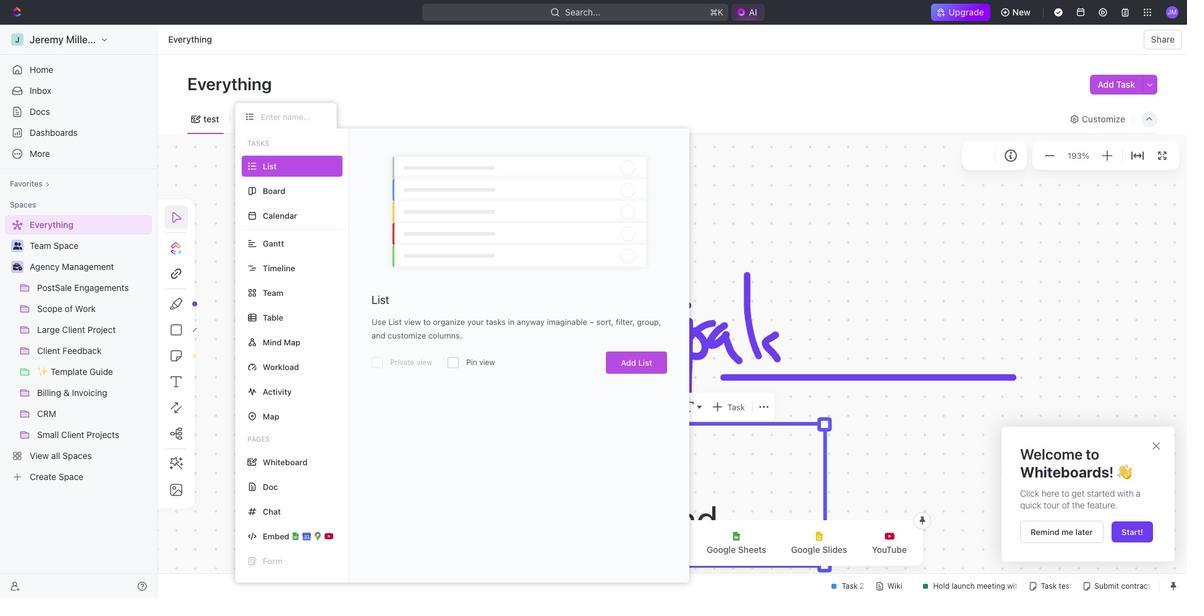 Task type: vqa. For each thing, say whether or not it's contained in the screenshot.
Home link
yes



Task type: locate. For each thing, give the bounding box(es) containing it.
google slides button
[[782, 525, 858, 563]]

later
[[1076, 528, 1093, 537]]

add inside add task button
[[1098, 79, 1115, 90]]

in
[[508, 317, 515, 327]]

1 horizontal spatial map
[[284, 337, 301, 347]]

1 google from the left
[[707, 545, 736, 555]]

0 horizontal spatial add
[[621, 358, 637, 368]]

1 vertical spatial task
[[728, 403, 745, 412]]

welcome to whiteboards ! 👋
[[1021, 446, 1132, 481]]

buy
[[446, 497, 509, 542]]

doc
[[263, 482, 278, 492]]

form
[[263, 556, 283, 566]]

add
[[1098, 79, 1115, 90], [621, 358, 637, 368]]

list up use
[[372, 294, 389, 307]]

test
[[204, 114, 219, 124]]

to up the whiteboards
[[1086, 446, 1100, 463]]

to inside use list view to organize your tasks in anyway imaginable – sort, filter, group, and customize columns.
[[423, 317, 431, 327]]

0 vertical spatial to
[[423, 317, 431, 327]]

view for pin
[[479, 358, 495, 367]]

1 vertical spatial list
[[389, 317, 402, 327]]

1 horizontal spatial google
[[791, 545, 821, 555]]

list inside use list view to organize your tasks in anyway imaginable – sort, filter, group, and customize columns.
[[389, 317, 402, 327]]

google
[[707, 545, 736, 555], [791, 545, 821, 555]]

map right mind
[[284, 337, 301, 347]]

view up customize
[[404, 317, 421, 327]]

×
[[1152, 437, 1162, 454]]

google slides
[[791, 545, 848, 555]]

list down group,
[[639, 358, 653, 368]]

map
[[284, 337, 301, 347], [263, 412, 279, 422]]

gantt
[[263, 238, 284, 248]]

task
[[1117, 79, 1136, 90], [728, 403, 745, 412]]

sheets
[[738, 545, 767, 555]]

customize
[[1082, 114, 1126, 124]]

0 horizontal spatial task
[[728, 403, 745, 412]]

and
[[372, 331, 386, 341]]

google left sheets at bottom
[[707, 545, 736, 555]]

filter,
[[616, 317, 635, 327]]

2 horizontal spatial to
[[1086, 446, 1100, 463]]

to left organize
[[423, 317, 431, 327]]

1 horizontal spatial add
[[1098, 79, 1115, 90]]

0 vertical spatial task
[[1117, 79, 1136, 90]]

google left slides
[[791, 545, 821, 555]]

business time image
[[13, 264, 22, 271]]

view
[[251, 114, 271, 124]]

remind
[[1031, 528, 1060, 537]]

a right buy in the bottom left of the page
[[518, 497, 537, 542]]

remind me later button
[[1021, 521, 1104, 544]]

everything link
[[165, 32, 215, 47]]

view button
[[235, 105, 275, 134]]

0 horizontal spatial to
[[423, 317, 431, 327]]

google inside 'button'
[[791, 545, 821, 555]]

× button
[[1152, 437, 1162, 454]]

timeline
[[263, 263, 295, 273]]

to inside the click here to get started with a quick tour of the feature.
[[1062, 488, 1070, 499]]

1 vertical spatial add
[[621, 358, 637, 368]]

Enter name... field
[[260, 111, 327, 122]]

search...
[[566, 7, 601, 17]]

calendar
[[263, 211, 297, 221]]

list right use
[[389, 317, 402, 327]]

upgrade
[[949, 7, 985, 17]]

a inside the click here to get started with a quick tour of the feature.
[[1136, 488, 1141, 499]]

google for google sheets
[[707, 545, 736, 555]]

to up "of"
[[1062, 488, 1070, 499]]

list
[[372, 294, 389, 307], [389, 317, 402, 327], [639, 358, 653, 368]]

inbox link
[[5, 81, 152, 101]]

view right pin in the left of the page
[[479, 358, 495, 367]]

google sheets button
[[697, 525, 777, 563]]

google sheets
[[707, 545, 767, 555]]

to inside welcome to whiteboards ! 👋
[[1086, 446, 1100, 463]]

sort,
[[597, 317, 614, 327]]

team
[[263, 288, 284, 298]]

anyway
[[517, 317, 545, 327]]

dashboards link
[[5, 123, 152, 143]]

2 google from the left
[[791, 545, 821, 555]]

a
[[1136, 488, 1141, 499], [518, 497, 537, 542]]

1 vertical spatial map
[[263, 412, 279, 422]]

test link
[[201, 110, 219, 128]]

youtube button
[[863, 525, 917, 563]]

new
[[1013, 7, 1031, 17]]

dialog
[[1002, 427, 1175, 562]]

everything
[[168, 34, 212, 45], [187, 74, 276, 94]]

add down filter,
[[621, 358, 637, 368]]

view
[[404, 317, 421, 327], [417, 358, 432, 367], [479, 358, 495, 367]]

193% button
[[1066, 148, 1092, 163]]

slides
[[823, 545, 848, 555]]

add up customize on the top right of the page
[[1098, 79, 1115, 90]]

0 horizontal spatial google
[[707, 545, 736, 555]]

1 horizontal spatial a
[[1136, 488, 1141, 499]]

add for add task
[[1098, 79, 1115, 90]]

use list view to organize your tasks in anyway imaginable – sort, filter, group, and customize columns.
[[372, 317, 662, 341]]

dashboards
[[30, 127, 78, 138]]

map down activity
[[263, 412, 279, 422]]

mind
[[263, 337, 282, 347]]

share
[[1152, 34, 1175, 45]]

chat
[[263, 507, 281, 517]]

a right with
[[1136, 488, 1141, 499]]

list for use
[[389, 317, 402, 327]]

google inside button
[[707, 545, 736, 555]]

0 vertical spatial map
[[284, 337, 301, 347]]

2 vertical spatial to
[[1062, 488, 1070, 499]]

whiteboards
[[1021, 464, 1110, 481]]

view right private
[[417, 358, 432, 367]]

use
[[372, 317, 386, 327]]

2 vertical spatial list
[[639, 358, 653, 368]]

inbox
[[30, 85, 51, 96]]

⌘k
[[710, 7, 724, 17]]

home
[[30, 64, 53, 75]]

task inside button
[[728, 403, 745, 412]]

1 vertical spatial to
[[1086, 446, 1100, 463]]

1 horizontal spatial task
[[1117, 79, 1136, 90]]

1 horizontal spatial to
[[1062, 488, 1070, 499]]

0 vertical spatial add
[[1098, 79, 1115, 90]]



Task type: describe. For each thing, give the bounding box(es) containing it.
add for add list
[[621, 358, 637, 368]]

buy a whiteboad
[[446, 497, 718, 542]]

add list
[[621, 358, 653, 368]]

quick
[[1021, 501, 1042, 511]]

management
[[62, 262, 114, 272]]

add task button
[[1091, 75, 1143, 95]]

upgrade link
[[932, 4, 991, 21]]

pin
[[467, 358, 477, 367]]

1 vertical spatial everything
[[187, 74, 276, 94]]

embed
[[263, 532, 289, 542]]

board
[[263, 186, 286, 196]]

here
[[1042, 488, 1060, 499]]

start!
[[1122, 528, 1144, 537]]

0 vertical spatial list
[[372, 294, 389, 307]]

youtube
[[872, 545, 907, 555]]

welcome
[[1021, 446, 1083, 463]]

favorites
[[10, 179, 43, 189]]

google for google slides
[[791, 545, 821, 555]]

group,
[[637, 317, 662, 327]]

tour
[[1044, 501, 1060, 511]]

customize button
[[1066, 110, 1130, 128]]

mind map
[[263, 337, 301, 347]]

193%
[[1068, 151, 1090, 161]]

task button
[[709, 399, 748, 416]]

whiteboard
[[263, 457, 308, 467]]

new button
[[996, 2, 1039, 22]]

me
[[1062, 528, 1074, 537]]

private view
[[390, 358, 432, 367]]

list for add
[[639, 358, 653, 368]]

click
[[1021, 488, 1040, 499]]

sidebar navigation
[[0, 25, 158, 599]]

whiteboad
[[546, 497, 718, 542]]

started
[[1087, 488, 1116, 499]]

remind me later
[[1031, 528, 1093, 537]]

get
[[1072, 488, 1085, 499]]

of
[[1062, 501, 1070, 511]]

agency management
[[30, 262, 114, 272]]

with
[[1118, 488, 1134, 499]]

tasks
[[247, 139, 270, 147]]

the
[[1073, 501, 1085, 511]]

feature.
[[1088, 501, 1118, 511]]

👋
[[1118, 464, 1132, 481]]

your
[[468, 317, 484, 327]]

0 horizontal spatial map
[[263, 412, 279, 422]]

0 vertical spatial everything
[[168, 34, 212, 45]]

start! button
[[1112, 522, 1154, 543]]

imaginable
[[547, 317, 588, 327]]

workload
[[263, 362, 299, 372]]

docs link
[[5, 102, 152, 122]]

docs
[[30, 106, 50, 117]]

pin view
[[467, 358, 495, 367]]

pages
[[247, 435, 270, 444]]

share button
[[1144, 30, 1183, 49]]

tasks
[[486, 317, 506, 327]]

view button
[[235, 110, 275, 128]]

customize
[[388, 331, 426, 341]]

view for private
[[417, 358, 432, 367]]

organize
[[433, 317, 465, 327]]

view inside use list view to organize your tasks in anyway imaginable – sort, filter, group, and customize columns.
[[404, 317, 421, 327]]

favorites button
[[5, 177, 55, 192]]

activity
[[263, 387, 292, 397]]

!
[[1110, 464, 1114, 481]]

agency management link
[[30, 257, 150, 277]]

dialog containing ×
[[1002, 427, 1175, 562]]

add task
[[1098, 79, 1136, 90]]

columns.
[[428, 331, 462, 341]]

agency
[[30, 262, 60, 272]]

private
[[390, 358, 415, 367]]

–
[[590, 317, 594, 327]]

0 horizontal spatial a
[[518, 497, 537, 542]]

home link
[[5, 60, 152, 80]]

spaces
[[10, 200, 36, 210]]

task inside button
[[1117, 79, 1136, 90]]



